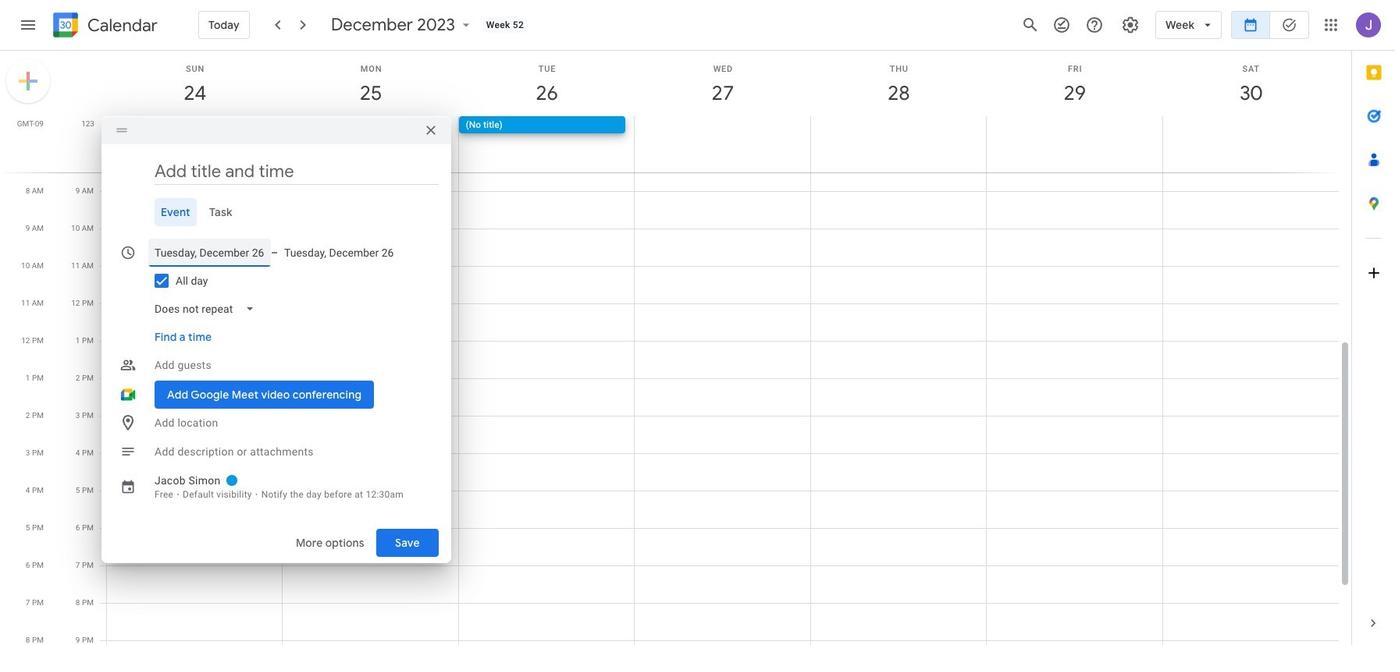 Task type: vqa. For each thing, say whether or not it's contained in the screenshot.
GMT+02
no



Task type: locate. For each thing, give the bounding box(es) containing it.
4 cell from the left
[[811, 116, 987, 173]]

heading
[[84, 16, 158, 35]]

grid
[[0, 51, 1352, 646]]

Start date text field
[[155, 239, 265, 267]]

settings menu image
[[1122, 16, 1140, 34]]

0 horizontal spatial tab list
[[114, 198, 439, 226]]

3 cell from the left
[[635, 116, 811, 173]]

row
[[100, 116, 1352, 173]]

End date text field
[[284, 239, 395, 267]]

tab list
[[1353, 51, 1396, 602], [114, 198, 439, 226]]

1 horizontal spatial tab list
[[1353, 51, 1396, 602]]

1 cell from the left
[[107, 116, 283, 173]]

main drawer image
[[19, 16, 37, 34]]

None field
[[148, 295, 267, 323]]

cell
[[107, 116, 283, 173], [283, 116, 459, 173], [635, 116, 811, 173], [811, 116, 987, 173], [987, 116, 1163, 173], [1163, 116, 1339, 173]]



Task type: describe. For each thing, give the bounding box(es) containing it.
calendar element
[[50, 9, 158, 44]]

6 cell from the left
[[1163, 116, 1339, 173]]

Add title and time text field
[[155, 160, 439, 184]]

5 cell from the left
[[987, 116, 1163, 173]]

2 cell from the left
[[283, 116, 459, 173]]

heading inside calendar element
[[84, 16, 158, 35]]

to element
[[271, 247, 278, 259]]



